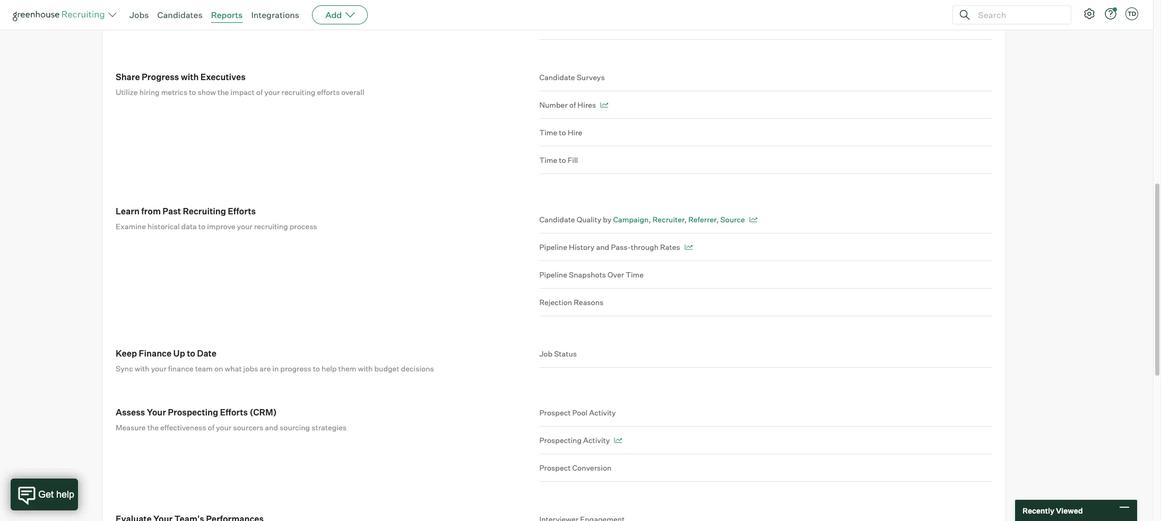 Task type: vqa. For each thing, say whether or not it's contained in the screenshot.
middle the + Add another link
no



Task type: locate. For each thing, give the bounding box(es) containing it.
by
[[603, 215, 612, 224]]

2 job from the top
[[540, 349, 553, 358]]

0 vertical spatial activity
[[589, 408, 616, 417]]

pipeline snapshots over time link
[[540, 261, 993, 289]]

1 vertical spatial candidate
[[540, 215, 575, 224]]

, left source link
[[717, 215, 719, 224]]

1 prospect from the top
[[540, 408, 571, 417]]

0 vertical spatial job status link
[[540, 12, 993, 40]]

hires
[[578, 100, 596, 109]]

candidates
[[157, 10, 203, 20]]

time to fill link
[[540, 147, 993, 174]]

learn from past recruiting efforts examine historical data to improve your recruiting process
[[116, 206, 317, 231]]

pipeline for pipeline history and pass-through rates
[[540, 243, 568, 252]]

0 vertical spatial the
[[218, 88, 229, 97]]

hire
[[568, 128, 583, 137]]

1 vertical spatial efforts
[[220, 407, 248, 418]]

jobs link
[[130, 10, 149, 20]]

2 vertical spatial time
[[626, 270, 644, 279]]

0 horizontal spatial the
[[147, 423, 159, 432]]

to left show
[[189, 88, 196, 97]]

candidate surveys link
[[540, 72, 993, 91]]

candidate up number on the top of the page
[[540, 73, 575, 82]]

1 horizontal spatial of
[[256, 88, 263, 97]]

to inside "time to fill" link
[[559, 156, 566, 165]]

1 horizontal spatial ,
[[685, 215, 687, 224]]

progress
[[280, 364, 311, 373]]

td button
[[1124, 5, 1141, 22]]

source
[[721, 215, 745, 224]]

2 prospect from the top
[[540, 464, 571, 473]]

the down executives
[[218, 88, 229, 97]]

time
[[540, 128, 558, 137], [540, 156, 558, 165], [626, 270, 644, 279]]

your down finance
[[151, 364, 167, 373]]

0 vertical spatial of
[[256, 88, 263, 97]]

efforts up sourcers
[[220, 407, 248, 418]]

icon chart image right the hires
[[601, 103, 609, 108]]

progress
[[142, 72, 179, 82]]

your left sourcers
[[216, 423, 232, 432]]

2 horizontal spatial ,
[[717, 215, 719, 224]]

1 vertical spatial the
[[147, 423, 159, 432]]

to inside learn from past recruiting efforts examine historical data to improve your recruiting process
[[198, 222, 206, 231]]

campaign link
[[613, 215, 649, 224]]

job
[[540, 21, 553, 30], [540, 349, 553, 358]]

status down rejection reasons
[[554, 349, 577, 358]]

finance
[[168, 364, 194, 373]]

1 vertical spatial job status
[[540, 349, 577, 358]]

with right sync
[[135, 364, 150, 373]]

examine
[[116, 222, 146, 231]]

1 vertical spatial prospect
[[540, 464, 571, 473]]

, left recruiter link
[[649, 215, 651, 224]]

greenhouse recruiting image
[[13, 8, 108, 21]]

number
[[540, 100, 568, 109]]

1 horizontal spatial the
[[218, 88, 229, 97]]

to
[[189, 88, 196, 97], [559, 128, 566, 137], [559, 156, 566, 165], [198, 222, 206, 231], [187, 348, 195, 359], [313, 364, 320, 373]]

recruiting left efforts
[[282, 88, 316, 97]]

finance
[[139, 348, 172, 359]]

2 candidate from the top
[[540, 215, 575, 224]]

1 vertical spatial time
[[540, 156, 558, 165]]

up
[[173, 348, 185, 359]]

prospect conversion
[[540, 464, 612, 473]]

icon chart image right rates
[[685, 245, 693, 250]]

your right impact
[[265, 88, 280, 97]]

2 pipeline from the top
[[540, 270, 568, 279]]

share progress with executives utilize hiring metrics to show the impact of your recruiting efforts overall
[[116, 72, 365, 97]]

surveys
[[577, 73, 605, 82]]

1 vertical spatial recruiting
[[254, 222, 288, 231]]

pass-
[[611, 243, 631, 252]]

1 horizontal spatial prospecting
[[540, 436, 582, 445]]

0 vertical spatial prospect
[[540, 408, 571, 417]]

time right over
[[626, 270, 644, 279]]

viewed
[[1056, 506, 1083, 515]]

to left fill
[[559, 156, 566, 165]]

your right the improve
[[237, 222, 253, 231]]

1 vertical spatial status
[[554, 349, 577, 358]]

job for first job status link from the top of the page
[[540, 21, 553, 30]]

efforts
[[317, 88, 340, 97]]

2 job status from the top
[[540, 349, 577, 358]]

pipeline left history
[[540, 243, 568, 252]]

status up candidate surveys
[[554, 21, 577, 30]]

the down your
[[147, 423, 159, 432]]

prospecting inside assess your prospecting efforts (crm) measure the effectiveness of your sourcers and sourcing strategies
[[168, 407, 218, 418]]

and
[[596, 243, 610, 252], [265, 423, 278, 432]]

are
[[260, 364, 271, 373]]

2 vertical spatial of
[[208, 423, 215, 432]]

process
[[290, 222, 317, 231]]

1 job status link from the top
[[540, 12, 993, 40]]

with up metrics
[[181, 72, 199, 82]]

,
[[649, 215, 651, 224], [685, 215, 687, 224], [717, 215, 719, 224]]

integrations link
[[251, 10, 300, 20]]

0 vertical spatial pipeline
[[540, 243, 568, 252]]

of right impact
[[256, 88, 263, 97]]

recently viewed
[[1023, 506, 1083, 515]]

over
[[608, 270, 624, 279]]

, left the referrer link
[[685, 215, 687, 224]]

2 status from the top
[[554, 349, 577, 358]]

prospect down the prospecting activity
[[540, 464, 571, 473]]

recruiting left process
[[254, 222, 288, 231]]

your
[[147, 407, 166, 418]]

rates
[[660, 243, 680, 252]]

0 vertical spatial recruiting
[[282, 88, 316, 97]]

to right data
[[198, 222, 206, 231]]

of left the hires
[[570, 100, 576, 109]]

activity up "conversion"
[[583, 436, 610, 445]]

and inside assess your prospecting efforts (crm) measure the effectiveness of your sourcers and sourcing strategies
[[265, 423, 278, 432]]

recruiting
[[282, 88, 316, 97], [254, 222, 288, 231]]

prospecting activity
[[540, 436, 610, 445]]

keep finance up to date sync with your finance team on what jobs are in progress to help them with budget decisions
[[116, 348, 434, 373]]

1 vertical spatial job status link
[[540, 348, 993, 368]]

candidate for candidate quality by campaign , recruiter , referrer
[[540, 215, 575, 224]]

number of hires
[[540, 100, 596, 109]]

through
[[631, 243, 659, 252]]

reasons
[[574, 298, 604, 307]]

assess your prospecting efforts (crm) measure the effectiveness of your sourcers and sourcing strategies
[[116, 407, 347, 432]]

to left hire
[[559, 128, 566, 137]]

overall
[[341, 88, 365, 97]]

0 horizontal spatial prospecting
[[168, 407, 218, 418]]

utilize
[[116, 88, 138, 97]]

data
[[181, 222, 197, 231]]

learn
[[116, 206, 140, 217]]

pipeline
[[540, 243, 568, 252], [540, 270, 568, 279]]

0 vertical spatial efforts
[[228, 206, 256, 217]]

0 horizontal spatial of
[[208, 423, 215, 432]]

job status for first job status link from the top of the page
[[540, 21, 577, 30]]

conversion
[[573, 464, 612, 473]]

1 pipeline from the top
[[540, 243, 568, 252]]

time for time to fill
[[540, 156, 558, 165]]

with right them
[[358, 364, 373, 373]]

1 job from the top
[[540, 21, 553, 30]]

past
[[163, 206, 181, 217]]

prospecting up prospect conversion at the bottom
[[540, 436, 582, 445]]

2 horizontal spatial of
[[570, 100, 576, 109]]

candidate surveys
[[540, 73, 605, 82]]

efforts
[[228, 206, 256, 217], [220, 407, 248, 418]]

0 vertical spatial time
[[540, 128, 558, 137]]

rejection
[[540, 298, 572, 307]]

assess
[[116, 407, 145, 418]]

team
[[195, 364, 213, 373]]

2 job status link from the top
[[540, 348, 993, 368]]

icon chart image
[[601, 103, 609, 108], [750, 217, 758, 223], [685, 245, 693, 250], [614, 438, 622, 443]]

efforts inside learn from past recruiting efforts examine historical data to improve your recruiting process
[[228, 206, 256, 217]]

prospect
[[540, 408, 571, 417], [540, 464, 571, 473]]

status
[[554, 21, 577, 30], [554, 349, 577, 358]]

time left fill
[[540, 156, 558, 165]]

td
[[1128, 10, 1137, 18]]

pipeline up rejection
[[540, 270, 568, 279]]

pipeline inside 'link'
[[540, 270, 568, 279]]

icon chart image right the prospecting activity
[[614, 438, 622, 443]]

of right effectiveness at bottom left
[[208, 423, 215, 432]]

0 horizontal spatial and
[[265, 423, 278, 432]]

and left pass-
[[596, 243, 610, 252]]

0 vertical spatial status
[[554, 21, 577, 30]]

0 vertical spatial candidate
[[540, 73, 575, 82]]

time for time to hire
[[540, 128, 558, 137]]

1 vertical spatial pipeline
[[540, 270, 568, 279]]

1 horizontal spatial with
[[181, 72, 199, 82]]

prospecting up effectiveness at bottom left
[[168, 407, 218, 418]]

1 vertical spatial and
[[265, 423, 278, 432]]

efforts up the improve
[[228, 206, 256, 217]]

job for 1st job status link from the bottom of the page
[[540, 349, 553, 358]]

0 vertical spatial job
[[540, 21, 553, 30]]

1 horizontal spatial and
[[596, 243, 610, 252]]

and down '(crm)'
[[265, 423, 278, 432]]

1 job status from the top
[[540, 21, 577, 30]]

jobs
[[243, 364, 258, 373]]

prospect left pool
[[540, 408, 571, 417]]

quality
[[577, 215, 602, 224]]

1 vertical spatial job
[[540, 349, 553, 358]]

prospecting
[[168, 407, 218, 418], [540, 436, 582, 445]]

the
[[218, 88, 229, 97], [147, 423, 159, 432]]

1 candidate from the top
[[540, 73, 575, 82]]

activity
[[589, 408, 616, 417], [583, 436, 610, 445]]

0 vertical spatial job status
[[540, 21, 577, 30]]

icon chart image for learn from past recruiting efforts
[[685, 245, 693, 250]]

0 horizontal spatial ,
[[649, 215, 651, 224]]

candidate left quality
[[540, 215, 575, 224]]

time left hire
[[540, 128, 558, 137]]

0 horizontal spatial with
[[135, 364, 150, 373]]

0 vertical spatial prospecting
[[168, 407, 218, 418]]

activity right pool
[[589, 408, 616, 417]]

rejection reasons link
[[540, 289, 993, 317]]

recruiting
[[183, 206, 226, 217]]



Task type: describe. For each thing, give the bounding box(es) containing it.
impact
[[231, 88, 255, 97]]

pipeline snapshots over time
[[540, 270, 644, 279]]

decisions
[[401, 364, 434, 373]]

to inside time to hire link
[[559, 128, 566, 137]]

, source
[[717, 215, 745, 224]]

improve
[[207, 222, 235, 231]]

show
[[198, 88, 216, 97]]

hiring
[[139, 88, 160, 97]]

referrer link
[[689, 215, 717, 224]]

history
[[569, 243, 595, 252]]

to right up in the bottom left of the page
[[187, 348, 195, 359]]

td button
[[1126, 7, 1139, 20]]

(crm)
[[250, 407, 277, 418]]

job status for 1st job status link from the bottom of the page
[[540, 349, 577, 358]]

measure
[[116, 423, 146, 432]]

the inside share progress with executives utilize hiring metrics to show the impact of your recruiting efforts overall
[[218, 88, 229, 97]]

of inside assess your prospecting efforts (crm) measure the effectiveness of your sourcers and sourcing strategies
[[208, 423, 215, 432]]

in
[[272, 364, 279, 373]]

configure image
[[1084, 7, 1096, 20]]

time to hire
[[540, 128, 583, 137]]

add button
[[312, 5, 368, 24]]

historical
[[148, 222, 180, 231]]

1 vertical spatial of
[[570, 100, 576, 109]]

to left 'help' in the bottom of the page
[[313, 364, 320, 373]]

3 , from the left
[[717, 215, 719, 224]]

budget
[[375, 364, 400, 373]]

0 vertical spatial and
[[596, 243, 610, 252]]

jobs
[[130, 10, 149, 20]]

recruiting inside share progress with executives utilize hiring metrics to show the impact of your recruiting efforts overall
[[282, 88, 316, 97]]

share
[[116, 72, 140, 82]]

icon chart image right source
[[750, 217, 758, 223]]

the inside assess your prospecting efforts (crm) measure the effectiveness of your sourcers and sourcing strategies
[[147, 423, 159, 432]]

on
[[215, 364, 223, 373]]

prospect pool activity link
[[540, 407, 993, 427]]

source link
[[721, 215, 745, 224]]

snapshots
[[569, 270, 606, 279]]

of inside share progress with executives utilize hiring metrics to show the impact of your recruiting efforts overall
[[256, 88, 263, 97]]

pool
[[573, 408, 588, 417]]

2 , from the left
[[685, 215, 687, 224]]

strategies
[[312, 423, 347, 432]]

to inside share progress with executives utilize hiring metrics to show the impact of your recruiting efforts overall
[[189, 88, 196, 97]]

time inside 'link'
[[626, 270, 644, 279]]

campaign
[[613, 215, 649, 224]]

1 status from the top
[[554, 21, 577, 30]]

keep
[[116, 348, 137, 359]]

time to fill
[[540, 156, 578, 165]]

time to hire link
[[540, 119, 993, 147]]

reports
[[211, 10, 243, 20]]

efforts inside assess your prospecting efforts (crm) measure the effectiveness of your sourcers and sourcing strategies
[[220, 407, 248, 418]]

reports link
[[211, 10, 243, 20]]

prospect conversion link
[[540, 455, 993, 482]]

recruiter
[[653, 215, 685, 224]]

icon chart image for assess your prospecting efforts (crm)
[[614, 438, 622, 443]]

your inside share progress with executives utilize hiring metrics to show the impact of your recruiting efforts overall
[[265, 88, 280, 97]]

rejection reasons
[[540, 298, 604, 307]]

2 horizontal spatial with
[[358, 364, 373, 373]]

1 vertical spatial prospecting
[[540, 436, 582, 445]]

metrics
[[161, 88, 187, 97]]

1 , from the left
[[649, 215, 651, 224]]

pipeline for pipeline snapshots over time
[[540, 270, 568, 279]]

sourcers
[[233, 423, 263, 432]]

add
[[326, 10, 342, 20]]

help
[[322, 364, 337, 373]]

sync
[[116, 364, 133, 373]]

date
[[197, 348, 217, 359]]

recently
[[1023, 506, 1055, 515]]

with inside share progress with executives utilize hiring metrics to show the impact of your recruiting efforts overall
[[181, 72, 199, 82]]

referrer
[[689, 215, 717, 224]]

what
[[225, 364, 242, 373]]

your inside keep finance up to date sync with your finance team on what jobs are in progress to help them with budget decisions
[[151, 364, 167, 373]]

candidate quality by campaign , recruiter , referrer
[[540, 215, 717, 224]]

sourcing
[[280, 423, 310, 432]]

prospect for prospect pool activity
[[540, 408, 571, 417]]

recruiter link
[[653, 215, 685, 224]]

candidates link
[[157, 10, 203, 20]]

your inside assess your prospecting efforts (crm) measure the effectiveness of your sourcers and sourcing strategies
[[216, 423, 232, 432]]

recruiting inside learn from past recruiting efforts examine historical data to improve your recruiting process
[[254, 222, 288, 231]]

prospect pool activity
[[540, 408, 616, 417]]

effectiveness
[[160, 423, 206, 432]]

your inside learn from past recruiting efforts examine historical data to improve your recruiting process
[[237, 222, 253, 231]]

from
[[141, 206, 161, 217]]

candidate for candidate surveys
[[540, 73, 575, 82]]

pipeline history and pass-through rates
[[540, 243, 680, 252]]

prospect for prospect conversion
[[540, 464, 571, 473]]

fill
[[568, 156, 578, 165]]

Search text field
[[976, 7, 1062, 23]]

1 vertical spatial activity
[[583, 436, 610, 445]]

them
[[338, 364, 357, 373]]

integrations
[[251, 10, 300, 20]]

icon chart image for share progress with executives
[[601, 103, 609, 108]]



